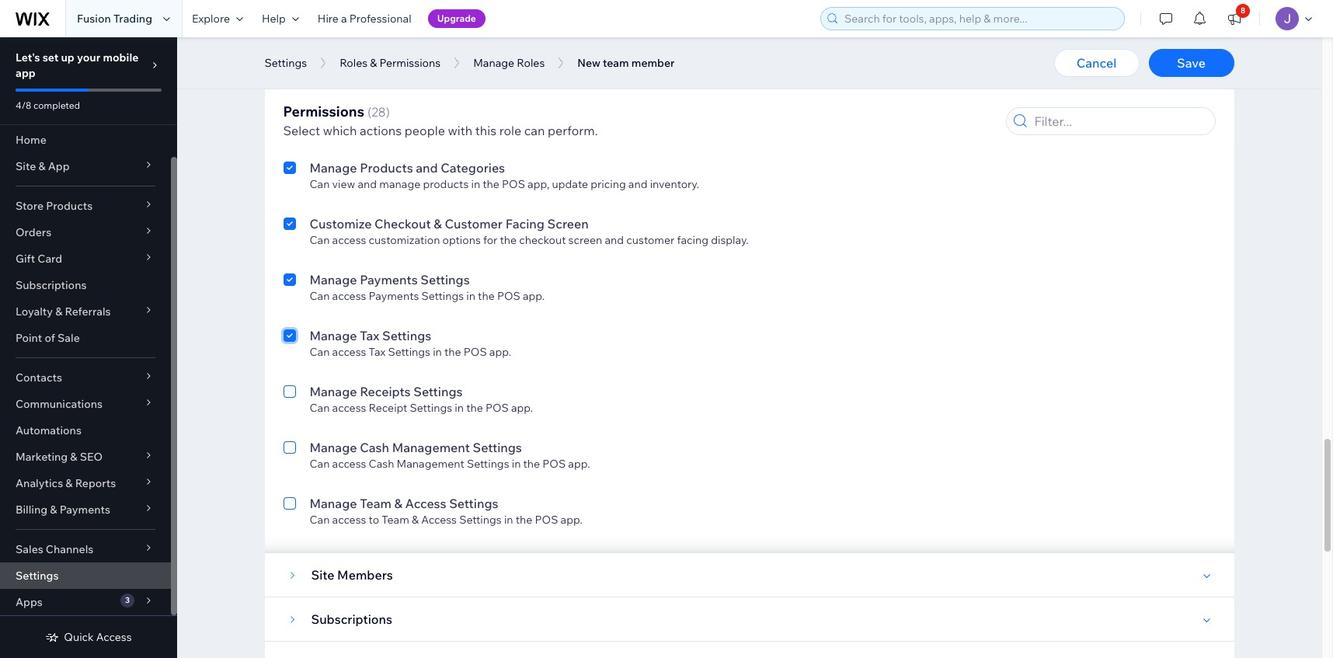 Task type: locate. For each thing, give the bounding box(es) containing it.
access right quick
[[96, 630, 132, 644]]

up
[[61, 51, 74, 65]]

billing & payments button
[[0, 497, 171, 523]]

7 can from the top
[[310, 401, 330, 415]]

fusion trading
[[77, 12, 152, 26]]

(add,
[[376, 65, 402, 79]]

the inside manage tax settings can access tax settings in the pos app.
[[445, 345, 461, 359]]

0 horizontal spatial customer
[[360, 48, 418, 64]]

4/8 completed
[[16, 99, 80, 111]]

in inside manage tax settings can access tax settings in the pos app.
[[433, 345, 442, 359]]

the inside the manage products and categories can view and manage products in the pos app, update pricing and inventory.
[[483, 177, 500, 191]]

discount
[[402, 121, 446, 135]]

manage inside manage customer profiles can manage (add, edit, delete) customer's profile.
[[310, 48, 357, 64]]

1 horizontal spatial site
[[311, 567, 335, 583]]

1 horizontal spatial manage
[[380, 177, 421, 191]]

screen
[[548, 216, 589, 232]]

app. inside manage discounts can view and add discount templates in the pos app.
[[558, 121, 580, 135]]

1 can from the top
[[310, 65, 330, 79]]

in inside manage discounts can view and add discount templates in the pos app.
[[501, 121, 510, 135]]

1 vertical spatial customer
[[445, 216, 503, 232]]

settings button
[[257, 51, 315, 75]]

quick access button
[[45, 630, 132, 644]]

site down home
[[16, 159, 36, 173]]

4 can from the top
[[310, 233, 330, 247]]

app.
[[558, 121, 580, 135], [523, 289, 545, 303], [490, 345, 512, 359], [511, 401, 533, 415], [568, 457, 590, 471], [561, 513, 583, 527]]

manage inside manage discounts can view and add discount templates in the pos app.
[[310, 104, 357, 120]]

view inside manage discounts can view and add discount templates in the pos app.
[[332, 121, 355, 135]]

manage inside manage tax settings can access tax settings in the pos app.
[[310, 328, 357, 344]]

manage up checkout
[[380, 177, 421, 191]]

products inside dropdown button
[[46, 199, 93, 213]]

cancel button
[[1054, 49, 1140, 77]]

& right to on the left bottom of the page
[[412, 513, 419, 527]]

people
[[405, 123, 445, 138]]

view left actions
[[332, 121, 355, 135]]

& inside customize checkout & customer facing screen can access customization options for the checkout screen and customer facing display.
[[434, 216, 442, 232]]

permissions
[[380, 56, 441, 70], [283, 103, 364, 120]]

perform.
[[548, 123, 598, 138]]

professional
[[350, 12, 412, 26]]

loyalty & referrals
[[16, 305, 111, 319]]

1 vertical spatial site
[[311, 567, 335, 583]]

products inside the manage products and categories can view and manage products in the pos app, update pricing and inventory.
[[360, 160, 413, 176]]

0 horizontal spatial subscriptions
[[16, 278, 87, 292]]

0 vertical spatial tax
[[360, 328, 380, 344]]

0 horizontal spatial manage
[[332, 65, 373, 79]]

& inside dropdown button
[[55, 305, 62, 319]]

& left reports
[[66, 476, 73, 490]]

& inside button
[[370, 56, 377, 70]]

pos
[[532, 121, 555, 135], [502, 177, 525, 191], [497, 289, 521, 303], [464, 345, 487, 359], [486, 401, 509, 415], [543, 457, 566, 471], [535, 513, 558, 527]]

in inside manage receipts settings can access receipt settings in the pos app.
[[455, 401, 464, 415]]

& left edit,
[[370, 56, 377, 70]]

1 horizontal spatial subscriptions
[[311, 612, 393, 627]]

site left 'members'
[[311, 567, 335, 583]]

manage for team
[[310, 496, 357, 511]]

and up products
[[416, 160, 438, 176]]

site & app
[[16, 159, 70, 173]]

3
[[125, 595, 130, 605]]

access down manage cash management settings can access cash management settings in the pos app. at the bottom of the page
[[405, 496, 447, 511]]

access inside manage tax settings can access tax settings in the pos app.
[[332, 345, 366, 359]]

subscriptions down card in the top left of the page
[[16, 278, 87, 292]]

the inside manage payments settings can access payments settings in the pos app.
[[478, 289, 495, 303]]

manage inside manage payments settings can access payments settings in the pos app.
[[310, 272, 357, 288]]

products
[[423, 177, 469, 191]]

point
[[16, 331, 42, 345]]

& down manage cash management settings can access cash management settings in the pos app. at the bottom of the page
[[394, 496, 403, 511]]

0 vertical spatial access
[[405, 496, 447, 511]]

can inside customize checkout & customer facing screen can access customization options for the checkout screen and customer facing display.
[[310, 233, 330, 247]]

categories
[[441, 160, 505, 176]]

channels
[[46, 543, 94, 557]]

6 access from the top
[[332, 513, 366, 527]]

the
[[513, 121, 530, 135], [483, 177, 500, 191], [500, 233, 517, 247], [478, 289, 495, 303], [445, 345, 461, 359], [466, 401, 483, 415], [524, 457, 540, 471], [516, 513, 533, 527]]

and right screen
[[605, 233, 624, 247]]

0 horizontal spatial permissions
[[283, 103, 364, 120]]

)
[[386, 104, 390, 120]]

manage cash management settings can access cash management settings in the pos app.
[[310, 440, 590, 471]]

2 view from the top
[[332, 177, 355, 191]]

profiles
[[421, 48, 465, 64]]

roles left new
[[517, 56, 545, 70]]

payments up manage tax settings can access tax settings in the pos app.
[[369, 289, 419, 303]]

with
[[448, 123, 473, 138]]

0 horizontal spatial products
[[46, 199, 93, 213]]

3 can from the top
[[310, 177, 330, 191]]

site for site & app
[[16, 159, 36, 173]]

orders button
[[0, 219, 171, 246]]

& for app
[[38, 159, 46, 173]]

1 access from the top
[[332, 233, 366, 247]]

this
[[475, 123, 497, 138]]

management down manage receipts settings can access receipt settings in the pos app.
[[392, 440, 470, 455]]

customer up (add,
[[360, 48, 418, 64]]

None checkbox
[[283, 103, 296, 135], [283, 159, 296, 191], [283, 215, 296, 247], [283, 270, 296, 303], [283, 326, 296, 359], [283, 438, 296, 471], [283, 494, 296, 527], [283, 103, 296, 135], [283, 159, 296, 191], [283, 215, 296, 247], [283, 270, 296, 303], [283, 326, 296, 359], [283, 438, 296, 471], [283, 494, 296, 527]]

1 vertical spatial manage
[[380, 177, 421, 191]]

pos inside manage cash management settings can access cash management settings in the pos app.
[[543, 457, 566, 471]]

& left the "app"
[[38, 159, 46, 173]]

1 view from the top
[[332, 121, 355, 135]]

referrals
[[65, 305, 111, 319]]

2 vertical spatial payments
[[60, 503, 110, 517]]

subscriptions down site members
[[311, 612, 393, 627]]

set
[[43, 51, 59, 65]]

app. inside manage team & access settings can access to team & access settings in the pos app.
[[561, 513, 583, 527]]

site & app button
[[0, 153, 171, 180]]

manage inside manage receipts settings can access receipt settings in the pos app.
[[310, 384, 357, 400]]

can inside manage discounts can view and add discount templates in the pos app.
[[310, 121, 330, 135]]

0 horizontal spatial roles
[[340, 56, 368, 70]]

profile.
[[525, 65, 560, 79]]

can inside manage team & access settings can access to team & access settings in the pos app.
[[310, 513, 330, 527]]

pos inside manage payments settings can access payments settings in the pos app.
[[497, 289, 521, 303]]

marketing & seo button
[[0, 444, 171, 470]]

view up customize
[[332, 177, 355, 191]]

access
[[332, 233, 366, 247], [332, 289, 366, 303], [332, 345, 366, 359], [332, 401, 366, 415], [332, 457, 366, 471], [332, 513, 366, 527]]

member
[[632, 56, 675, 70]]

access inside customize checkout & customer facing screen can access customization options for the checkout screen and customer facing display.
[[332, 233, 366, 247]]

& right loyalty
[[55, 305, 62, 319]]

and down (
[[358, 121, 377, 135]]

roles left (add,
[[340, 56, 368, 70]]

pos inside manage receipts settings can access receipt settings in the pos app.
[[486, 401, 509, 415]]

& for referrals
[[55, 305, 62, 319]]

manage for customer
[[310, 48, 357, 64]]

manage inside manage cash management settings can access cash management settings in the pos app.
[[310, 440, 357, 455]]

cancel
[[1077, 55, 1117, 71]]

0 vertical spatial products
[[360, 160, 413, 176]]

manage tax settings can access tax settings in the pos app.
[[310, 328, 512, 359]]

0 vertical spatial subscriptions
[[16, 278, 87, 292]]

to
[[369, 513, 379, 527]]

1 horizontal spatial customer
[[445, 216, 503, 232]]

team up to on the left bottom of the page
[[360, 496, 392, 511]]

new
[[578, 56, 601, 70]]

3 access from the top
[[332, 345, 366, 359]]

manage for receipts
[[310, 384, 357, 400]]

select
[[283, 123, 320, 138]]

1 vertical spatial products
[[46, 199, 93, 213]]

store products
[[16, 199, 93, 213]]

customer up 'options'
[[445, 216, 503, 232]]

can inside manage cash management settings can access cash management settings in the pos app.
[[310, 457, 330, 471]]

customer
[[360, 48, 418, 64], [445, 216, 503, 232]]

& for payments
[[50, 503, 57, 517]]

& right billing
[[50, 503, 57, 517]]

management up manage team & access settings can access to team & access settings in the pos app.
[[397, 457, 465, 471]]

manage inside the manage products and categories can view and manage products in the pos app, update pricing and inventory.
[[310, 160, 357, 176]]

payments down the customization
[[360, 272, 418, 288]]

home
[[16, 133, 46, 147]]

1 vertical spatial tax
[[369, 345, 386, 359]]

payments down analytics & reports popup button
[[60, 503, 110, 517]]

Search for tools, apps, help & more... field
[[840, 8, 1120, 30]]

team right to on the left bottom of the page
[[382, 513, 409, 527]]

save button
[[1149, 49, 1235, 77]]

in inside manage team & access settings can access to team & access settings in the pos app.
[[504, 513, 513, 527]]

1 vertical spatial view
[[332, 177, 355, 191]]

& for permissions
[[370, 56, 377, 70]]

checkout
[[519, 233, 566, 247]]

None checkbox
[[283, 47, 296, 79], [283, 382, 296, 415], [283, 47, 296, 79], [283, 382, 296, 415]]

2 roles from the left
[[517, 56, 545, 70]]

site
[[16, 159, 36, 173], [311, 567, 335, 583]]

6 can from the top
[[310, 345, 330, 359]]

products down actions
[[360, 160, 413, 176]]

& right checkout
[[434, 216, 442, 232]]

1 vertical spatial permissions
[[283, 103, 364, 120]]

loyalty
[[16, 305, 53, 319]]

access inside sidebar element
[[96, 630, 132, 644]]

can
[[310, 65, 330, 79], [310, 121, 330, 135], [310, 177, 330, 191], [310, 233, 330, 247], [310, 289, 330, 303], [310, 345, 330, 359], [310, 401, 330, 415], [310, 457, 330, 471], [310, 513, 330, 527]]

sales channels button
[[0, 536, 171, 563]]

5 access from the top
[[332, 457, 366, 471]]

0 vertical spatial customer
[[360, 48, 418, 64]]

manage for discounts
[[310, 104, 357, 120]]

app. inside manage payments settings can access payments settings in the pos app.
[[523, 289, 545, 303]]

the inside manage team & access settings can access to team & access settings in the pos app.
[[516, 513, 533, 527]]

0 vertical spatial site
[[16, 159, 36, 173]]

gift card button
[[0, 246, 171, 272]]

1 horizontal spatial products
[[360, 160, 413, 176]]

access inside manage cash management settings can access cash management settings in the pos app.
[[332, 457, 366, 471]]

0 vertical spatial manage
[[332, 65, 373, 79]]

site inside site & app popup button
[[16, 159, 36, 173]]

pricing
[[591, 177, 626, 191]]

payments
[[360, 272, 418, 288], [369, 289, 419, 303], [60, 503, 110, 517]]

delete)
[[429, 65, 465, 79]]

gift card
[[16, 252, 62, 266]]

2 vertical spatial access
[[96, 630, 132, 644]]

app. inside manage receipts settings can access receipt settings in the pos app.
[[511, 401, 533, 415]]

permissions ( 28 ) select which actions people with this role can perform.
[[283, 103, 598, 138]]

and right pricing
[[629, 177, 648, 191]]

site for site members
[[311, 567, 335, 583]]

& left seo
[[70, 450, 77, 464]]

and inside customize checkout & customer facing screen can access customization options for the checkout screen and customer facing display.
[[605, 233, 624, 247]]

1 horizontal spatial roles
[[517, 56, 545, 70]]

access right to on the left bottom of the page
[[421, 513, 457, 527]]

manage left (add,
[[332, 65, 373, 79]]

9 can from the top
[[310, 513, 330, 527]]

help
[[262, 12, 286, 26]]

roles
[[340, 56, 368, 70], [517, 56, 545, 70]]

& inside popup button
[[66, 476, 73, 490]]

products up orders "popup button"
[[46, 199, 93, 213]]

2 can from the top
[[310, 121, 330, 135]]

the inside manage cash management settings can access cash management settings in the pos app.
[[524, 457, 540, 471]]

update
[[552, 177, 588, 191]]

in
[[501, 121, 510, 135], [471, 177, 480, 191], [467, 289, 476, 303], [433, 345, 442, 359], [455, 401, 464, 415], [512, 457, 521, 471], [504, 513, 513, 527]]

manage inside manage team & access settings can access to team & access settings in the pos app.
[[310, 496, 357, 511]]

0 vertical spatial view
[[332, 121, 355, 135]]

4 access from the top
[[332, 401, 366, 415]]

8 can from the top
[[310, 457, 330, 471]]

manage payments settings can access payments settings in the pos app.
[[310, 272, 545, 303]]

billing & payments
[[16, 503, 110, 517]]

manage for roles
[[473, 56, 515, 70]]

permissions inside button
[[380, 56, 441, 70]]

customize checkout & customer facing screen can access customization options for the checkout screen and customer facing display.
[[310, 216, 749, 247]]

0 horizontal spatial site
[[16, 159, 36, 173]]

2 access from the top
[[332, 289, 366, 303]]

sidebar element
[[0, 37, 177, 658]]

0 vertical spatial permissions
[[380, 56, 441, 70]]

manage inside manage roles button
[[473, 56, 515, 70]]

let's set up your mobile app
[[16, 51, 139, 80]]

customer's
[[467, 65, 523, 79]]

5 can from the top
[[310, 289, 330, 303]]

display.
[[711, 233, 749, 247]]

1 horizontal spatial permissions
[[380, 56, 441, 70]]

can inside the manage products and categories can view and manage products in the pos app, update pricing and inventory.
[[310, 177, 330, 191]]



Task type: describe. For each thing, give the bounding box(es) containing it.
the inside customize checkout & customer facing screen can access customization options for the checkout screen and customer facing display.
[[500, 233, 517, 247]]

& for seo
[[70, 450, 77, 464]]

site members
[[311, 567, 393, 583]]

1 roles from the left
[[340, 56, 368, 70]]

& for reports
[[66, 476, 73, 490]]

can inside manage customer profiles can manage (add, edit, delete) customer's profile.
[[310, 65, 330, 79]]

hire
[[318, 12, 339, 26]]

app,
[[528, 177, 550, 191]]

products for manage
[[360, 160, 413, 176]]

store
[[16, 199, 44, 213]]

marketing
[[16, 450, 68, 464]]

your
[[77, 51, 100, 65]]

1 vertical spatial access
[[421, 513, 457, 527]]

manage inside manage customer profiles can manage (add, edit, delete) customer's profile.
[[332, 65, 373, 79]]

communications
[[16, 397, 103, 411]]

fusion
[[77, 12, 111, 26]]

let's
[[16, 51, 40, 65]]

hire a professional
[[318, 12, 412, 26]]

settings inside sidebar element
[[16, 569, 59, 583]]

settings link
[[0, 563, 171, 589]]

templates
[[448, 121, 499, 135]]

customer inside manage customer profiles can manage (add, edit, delete) customer's profile.
[[360, 48, 418, 64]]

marketing & seo
[[16, 450, 103, 464]]

receipt
[[369, 401, 408, 415]]

a
[[341, 12, 347, 26]]

manage for products
[[310, 160, 357, 176]]

can inside manage payments settings can access payments settings in the pos app.
[[310, 289, 330, 303]]

1 vertical spatial team
[[382, 513, 409, 527]]

1 vertical spatial subscriptions
[[311, 612, 393, 627]]

8 button
[[1218, 0, 1252, 37]]

app
[[48, 159, 70, 173]]

analytics & reports
[[16, 476, 116, 490]]

manage customer profiles can manage (add, edit, delete) customer's profile.
[[310, 48, 560, 79]]

0 vertical spatial team
[[360, 496, 392, 511]]

payments inside popup button
[[60, 503, 110, 517]]

in inside the manage products and categories can view and manage products in the pos app, update pricing and inventory.
[[471, 177, 480, 191]]

upgrade
[[437, 12, 476, 24]]

sale
[[58, 331, 80, 345]]

the inside manage discounts can view and add discount templates in the pos app.
[[513, 121, 530, 135]]

options
[[443, 233, 481, 247]]

quick
[[64, 630, 94, 644]]

customization
[[369, 233, 440, 247]]

reports
[[75, 476, 116, 490]]

subscriptions link
[[0, 272, 171, 298]]

communications button
[[0, 391, 171, 417]]

store products button
[[0, 193, 171, 219]]

edit,
[[404, 65, 427, 79]]

pos inside the manage products and categories can view and manage products in the pos app, update pricing and inventory.
[[502, 177, 525, 191]]

explore
[[192, 12, 230, 26]]

save
[[1178, 55, 1206, 71]]

customize
[[310, 216, 372, 232]]

access inside manage payments settings can access payments settings in the pos app.
[[332, 289, 366, 303]]

facing
[[677, 233, 709, 247]]

in inside manage payments settings can access payments settings in the pos app.
[[467, 289, 476, 303]]

manage for payments
[[310, 272, 357, 288]]

of
[[45, 331, 55, 345]]

view inside the manage products and categories can view and manage products in the pos app, update pricing and inventory.
[[332, 177, 355, 191]]

can inside manage tax settings can access tax settings in the pos app.
[[310, 345, 330, 359]]

actions
[[360, 123, 402, 138]]

contacts button
[[0, 365, 171, 391]]

point of sale
[[16, 331, 80, 345]]

manage products and categories can view and manage products in the pos app, update pricing and inventory.
[[310, 160, 700, 191]]

inventory.
[[650, 177, 700, 191]]

quick access
[[64, 630, 132, 644]]

pos inside manage discounts can view and add discount templates in the pos app.
[[532, 121, 555, 135]]

and inside manage discounts can view and add discount templates in the pos app.
[[358, 121, 377, 135]]

members
[[337, 567, 393, 583]]

manage inside the manage products and categories can view and manage products in the pos app, update pricing and inventory.
[[380, 177, 421, 191]]

seo
[[80, 450, 103, 464]]

manage discounts can view and add discount templates in the pos app.
[[310, 104, 580, 135]]

manage for cash
[[310, 440, 357, 455]]

hire a professional link
[[308, 0, 421, 37]]

permissions inside permissions ( 28 ) select which actions people with this role can perform.
[[283, 103, 364, 120]]

the inside manage receipts settings can access receipt settings in the pos app.
[[466, 401, 483, 415]]

8
[[1241, 5, 1246, 16]]

which
[[323, 123, 357, 138]]

sales
[[16, 543, 43, 557]]

new team member
[[578, 56, 675, 70]]

roles & permissions button
[[332, 51, 449, 75]]

upgrade button
[[428, 9, 486, 28]]

app. inside manage tax settings can access tax settings in the pos app.
[[490, 345, 512, 359]]

pos inside manage tax settings can access tax settings in the pos app.
[[464, 345, 487, 359]]

0 vertical spatial payments
[[360, 272, 418, 288]]

1 vertical spatial management
[[397, 457, 465, 471]]

settings inside button
[[265, 56, 307, 70]]

28
[[372, 104, 386, 120]]

manage receipts settings can access receipt settings in the pos app.
[[310, 384, 533, 415]]

checkout
[[375, 216, 431, 232]]

Filter... field
[[1030, 108, 1211, 134]]

(
[[368, 104, 372, 120]]

card
[[38, 252, 62, 266]]

customer
[[627, 233, 675, 247]]

0 vertical spatial cash
[[360, 440, 389, 455]]

billing
[[16, 503, 48, 517]]

mobile
[[103, 51, 139, 65]]

for
[[483, 233, 498, 247]]

pos inside manage team & access settings can access to team & access settings in the pos app.
[[535, 513, 558, 527]]

help button
[[253, 0, 308, 37]]

and up customize
[[358, 177, 377, 191]]

in inside manage cash management settings can access cash management settings in the pos app.
[[512, 457, 521, 471]]

access inside manage team & access settings can access to team & access settings in the pos app.
[[332, 513, 366, 527]]

products for store
[[46, 199, 93, 213]]

app. inside manage cash management settings can access cash management settings in the pos app.
[[568, 457, 590, 471]]

completed
[[33, 99, 80, 111]]

add
[[380, 121, 399, 135]]

point of sale link
[[0, 325, 171, 351]]

manage for tax
[[310, 328, 357, 344]]

analytics
[[16, 476, 63, 490]]

loyalty & referrals button
[[0, 298, 171, 325]]

can inside manage receipts settings can access receipt settings in the pos app.
[[310, 401, 330, 415]]

screen
[[569, 233, 603, 247]]

orders
[[16, 225, 51, 239]]

customer inside customize checkout & customer facing screen can access customization options for the checkout screen and customer facing display.
[[445, 216, 503, 232]]

1 vertical spatial cash
[[369, 457, 394, 471]]

subscriptions inside subscriptions link
[[16, 278, 87, 292]]

access inside manage receipts settings can access receipt settings in the pos app.
[[332, 401, 366, 415]]

0 vertical spatial management
[[392, 440, 470, 455]]

app
[[16, 66, 36, 80]]

can
[[524, 123, 545, 138]]

1 vertical spatial payments
[[369, 289, 419, 303]]

new team member button
[[570, 51, 683, 75]]



Task type: vqa. For each thing, say whether or not it's contained in the screenshot.
"Active"
no



